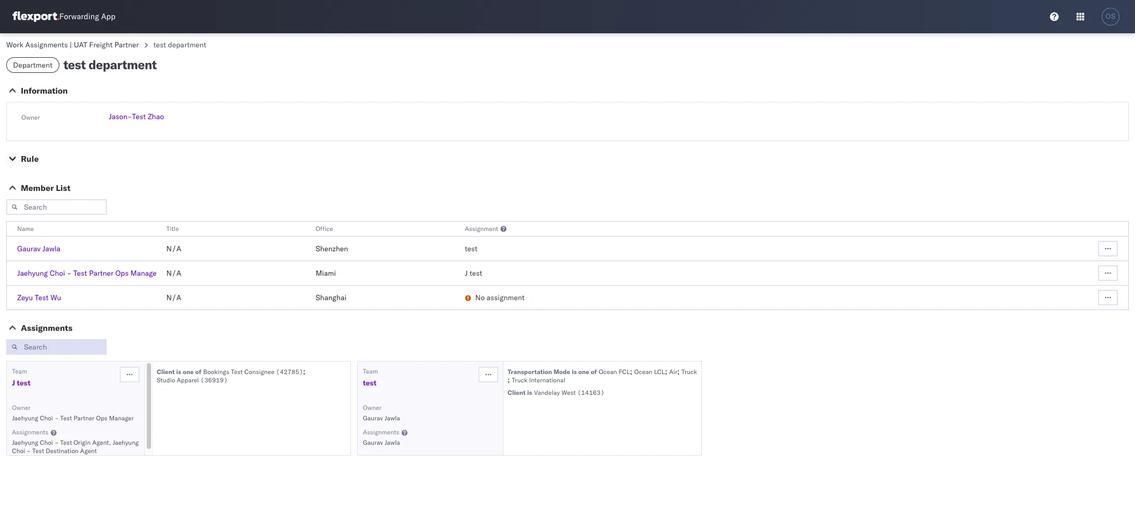 Task type: locate. For each thing, give the bounding box(es) containing it.
1 horizontal spatial gaurav jawla
[[363, 439, 400, 447]]

owner inside owner jaehyung choi - test partner ops manager
[[12, 404, 31, 412]]

gaurav jawla
[[17, 244, 60, 254], [363, 439, 400, 447]]

test
[[132, 112, 146, 121], [73, 269, 87, 278], [35, 293, 49, 303], [231, 368, 243, 376], [60, 415, 72, 422], [60, 439, 72, 447], [32, 447, 44, 455]]

j test link
[[12, 378, 30, 389]]

1 horizontal spatial team
[[363, 368, 378, 376]]

assignments
[[25, 40, 68, 49], [21, 323, 72, 333], [12, 429, 48, 436], [363, 429, 399, 436]]

truck right air
[[682, 368, 697, 376]]

jason-test zhao link
[[109, 112, 164, 121]]

gaurav jawla down owner gaurav jawla
[[363, 439, 400, 447]]

of
[[195, 368, 201, 376], [591, 368, 597, 376]]

2 one from the left
[[579, 368, 589, 376]]

department
[[168, 40, 206, 49], [89, 57, 157, 72]]

gaurav down name
[[17, 244, 41, 254]]

0 horizontal spatial of
[[195, 368, 201, 376]]

information
[[21, 85, 68, 96]]

0 horizontal spatial truck
[[512, 377, 528, 384]]

studio
[[157, 377, 175, 384]]

team inside team j test
[[12, 368, 27, 376]]

work
[[6, 40, 23, 49]]

- inside owner jaehyung choi - test partner ops manager
[[55, 415, 59, 422]]

international
[[529, 377, 565, 384]]

gaurav down test link
[[363, 415, 383, 422]]

1 vertical spatial gaurav
[[363, 415, 383, 422]]

jaehyung inside owner jaehyung choi - test partner ops manager
[[12, 415, 38, 422]]

test inside team test
[[363, 379, 377, 388]]

0 vertical spatial ops
[[115, 269, 129, 278]]

ops
[[115, 269, 129, 278], [96, 415, 107, 422]]

ocean
[[599, 368, 617, 376], [634, 368, 653, 376]]

one right the mode
[[579, 368, 589, 376]]

owner for j test
[[12, 404, 31, 412]]

client up studio
[[157, 368, 175, 376]]

ocean left lcl on the right
[[634, 368, 653, 376]]

team j test
[[12, 368, 30, 388]]

1 horizontal spatial is
[[527, 389, 532, 397]]

1 vertical spatial jawla
[[385, 415, 400, 422]]

1 vertical spatial j
[[12, 379, 15, 388]]

0 horizontal spatial j
[[12, 379, 15, 388]]

0 vertical spatial test department
[[153, 40, 206, 49]]

0 horizontal spatial ocean
[[599, 368, 617, 376]]

flexport. image
[[12, 11, 59, 22]]

is right the mode
[[572, 368, 577, 376]]

transportation mode is one of ocean fcl ; ocean lcl ; air ; truck ; truck international client is vandelay west (14163)
[[508, 367, 697, 397]]

owner down information
[[21, 114, 40, 121]]

transportation
[[508, 368, 552, 376]]

gaurav jawla down name
[[17, 244, 60, 254]]

gaurav jawla link
[[17, 244, 60, 254]]

1 horizontal spatial truck
[[682, 368, 697, 376]]

test department
[[153, 40, 206, 49], [63, 57, 157, 72]]

client
[[157, 368, 175, 376], [508, 389, 526, 397]]

jason-test zhao
[[109, 112, 164, 121]]

is up apparel
[[176, 368, 181, 376]]

forwarding
[[59, 12, 99, 22]]

team up j test link on the left
[[12, 368, 27, 376]]

owner
[[21, 114, 40, 121], [12, 404, 31, 412], [363, 404, 382, 412]]

(36919)
[[201, 377, 228, 384]]

one
[[183, 368, 194, 376], [579, 368, 589, 376]]

1 vertical spatial truck
[[512, 377, 528, 384]]

assignments left |
[[25, 40, 68, 49]]

owner down j test link on the left
[[12, 404, 31, 412]]

; right lcl on the right
[[677, 367, 680, 377]]

0 horizontal spatial client
[[157, 368, 175, 376]]

mode
[[554, 368, 570, 376]]

; left lcl on the right
[[630, 367, 632, 377]]

owner jaehyung choi - test partner ops manager
[[12, 404, 134, 422]]

2 n/a from the top
[[166, 269, 181, 278]]

n/a
[[166, 244, 181, 254], [166, 269, 181, 278], [166, 293, 181, 303]]

2 vertical spatial partner
[[74, 415, 94, 422]]

0 horizontal spatial team
[[12, 368, 27, 376]]

1 horizontal spatial client
[[508, 389, 526, 397]]

member list
[[21, 183, 71, 193]]

2 vertical spatial n/a
[[166, 293, 181, 303]]

0 vertical spatial j
[[465, 269, 468, 278]]

jawla
[[42, 244, 60, 254], [385, 415, 400, 422], [385, 439, 400, 447]]

gaurav
[[17, 244, 41, 254], [363, 415, 383, 422], [363, 439, 383, 447]]

2 vertical spatial jawla
[[385, 439, 400, 447]]

0 vertical spatial partner
[[114, 40, 139, 49]]

choi
[[50, 269, 65, 278], [40, 415, 53, 422], [40, 439, 53, 447], [12, 447, 25, 455]]

0 vertical spatial client
[[157, 368, 175, 376]]

1 vertical spatial ops
[[96, 415, 107, 422]]

0 horizontal spatial one
[[183, 368, 194, 376]]

0 vertical spatial truck
[[682, 368, 697, 376]]

1 horizontal spatial of
[[591, 368, 597, 376]]

1 team from the left
[[12, 368, 27, 376]]

2 of from the left
[[591, 368, 597, 376]]

1 vertical spatial gaurav jawla
[[363, 439, 400, 447]]

team
[[12, 368, 27, 376], [363, 368, 378, 376]]

0 horizontal spatial is
[[176, 368, 181, 376]]

3 n/a from the top
[[166, 293, 181, 303]]

of up (14163)
[[591, 368, 597, 376]]

Search text field
[[6, 340, 107, 355]]

owner inside owner gaurav jawla
[[363, 404, 382, 412]]

0 horizontal spatial gaurav jawla
[[17, 244, 60, 254]]

; left international
[[508, 376, 510, 385]]

1 horizontal spatial j
[[465, 269, 468, 278]]

gaurav down owner gaurav jawla
[[363, 439, 383, 447]]

partner
[[114, 40, 139, 49], [89, 269, 113, 278], [74, 415, 94, 422]]

consignee
[[244, 368, 274, 376]]

jaehyung choi - test partner ops manager
[[17, 269, 159, 278]]

; left air
[[665, 367, 667, 377]]

1 vertical spatial test department
[[63, 57, 157, 72]]

0 vertical spatial manager
[[131, 269, 159, 278]]

manager
[[131, 269, 159, 278], [109, 415, 134, 422]]

truck
[[682, 368, 697, 376], [512, 377, 528, 384]]

1 horizontal spatial one
[[579, 368, 589, 376]]

miami
[[316, 269, 336, 278]]

-
[[67, 269, 71, 278], [55, 415, 59, 422], [55, 439, 59, 447], [27, 447, 31, 455]]

is left vandelay
[[527, 389, 532, 397]]

Search text field
[[6, 199, 107, 215]]

team up test link
[[363, 368, 378, 376]]

2 team from the left
[[363, 368, 378, 376]]

zeyu test wu link
[[17, 293, 61, 303]]

jaehyung choi - test partner ops manager link
[[17, 269, 159, 278]]

partner inside owner jaehyung choi - test partner ops manager
[[74, 415, 94, 422]]

jaehyung choi - test origin agent, jaehyung choi - test destination agent
[[12, 439, 139, 455]]

;
[[303, 367, 305, 377], [630, 367, 632, 377], [665, 367, 667, 377], [677, 367, 680, 377], [508, 376, 510, 385]]

n/a for wu
[[166, 293, 181, 303]]

is
[[176, 368, 181, 376], [572, 368, 577, 376], [527, 389, 532, 397]]

|
[[70, 40, 72, 49]]

0 vertical spatial department
[[168, 40, 206, 49]]

client down transportation
[[508, 389, 526, 397]]

1 of from the left
[[195, 368, 201, 376]]

bookings
[[203, 368, 229, 376]]

1 vertical spatial department
[[89, 57, 157, 72]]

zeyu test wu
[[17, 293, 61, 303]]

j test
[[465, 269, 482, 278]]

department
[[13, 60, 52, 70]]

0 vertical spatial gaurav
[[17, 244, 41, 254]]

j
[[465, 269, 468, 278], [12, 379, 15, 388]]

; right consignee
[[303, 367, 305, 377]]

truck down transportation
[[512, 377, 528, 384]]

1 vertical spatial client
[[508, 389, 526, 397]]

0 vertical spatial n/a
[[166, 244, 181, 254]]

0 horizontal spatial ops
[[96, 415, 107, 422]]

1 vertical spatial n/a
[[166, 269, 181, 278]]

one up apparel
[[183, 368, 194, 376]]

of up apparel
[[195, 368, 201, 376]]

test inside bookings test consignee (42785) ; studio apparel (36919)
[[231, 368, 243, 376]]

1 vertical spatial manager
[[109, 415, 134, 422]]

assignments up the 'destination'
[[12, 429, 48, 436]]

1 horizontal spatial ocean
[[634, 368, 653, 376]]

gaurav inside owner gaurav jawla
[[363, 415, 383, 422]]

air
[[669, 368, 677, 376]]

forwarding app
[[59, 12, 115, 22]]

fcl
[[619, 368, 630, 376]]

name
[[17, 225, 34, 233]]

no assignment
[[475, 293, 525, 303]]

owner down test link
[[363, 404, 382, 412]]

0 vertical spatial gaurav jawla
[[17, 244, 60, 254]]

ocean left fcl
[[599, 368, 617, 376]]

jaehyung
[[17, 269, 48, 278], [12, 415, 38, 422], [12, 439, 38, 447], [113, 439, 139, 447]]

test
[[153, 40, 166, 49], [63, 57, 86, 72], [465, 244, 478, 254], [470, 269, 482, 278], [17, 379, 30, 388], [363, 379, 377, 388]]

one inside transportation mode is one of ocean fcl ; ocean lcl ; air ; truck ; truck international client is vandelay west (14163)
[[579, 368, 589, 376]]



Task type: vqa. For each thing, say whether or not it's contained in the screenshot.
up
no



Task type: describe. For each thing, give the bounding box(es) containing it.
; inside bookings test consignee (42785) ; studio apparel (36919)
[[303, 367, 305, 377]]

wu
[[50, 293, 61, 303]]

0 vertical spatial jawla
[[42, 244, 60, 254]]

shenzhen
[[316, 244, 348, 254]]

work assignments | uat freight partner
[[6, 40, 139, 49]]

1 vertical spatial partner
[[89, 269, 113, 278]]

partner for owner jaehyung choi - test partner ops manager
[[74, 415, 94, 422]]

os button
[[1099, 5, 1123, 29]]

assignment
[[465, 225, 498, 233]]

jawla inside owner gaurav jawla
[[385, 415, 400, 422]]

2 ocean from the left
[[634, 368, 653, 376]]

team test
[[363, 368, 378, 388]]

team for test
[[363, 368, 378, 376]]

2 horizontal spatial is
[[572, 368, 577, 376]]

west
[[562, 389, 576, 397]]

assignment
[[487, 293, 525, 303]]

freight
[[89, 40, 113, 49]]

ops inside owner jaehyung choi - test partner ops manager
[[96, 415, 107, 422]]

app
[[101, 12, 115, 22]]

work assignments | uat freight partner link
[[6, 40, 139, 49]]

lcl
[[654, 368, 665, 376]]

client is one of
[[157, 368, 201, 376]]

zhao
[[148, 112, 164, 121]]

test inside team j test
[[17, 379, 30, 388]]

0 horizontal spatial department
[[89, 57, 157, 72]]

1 one from the left
[[183, 368, 194, 376]]

origin
[[74, 439, 91, 447]]

destination
[[46, 447, 79, 455]]

1 ocean from the left
[[599, 368, 617, 376]]

choi inside owner jaehyung choi - test partner ops manager
[[40, 415, 53, 422]]

(42785)
[[276, 368, 303, 376]]

vandelay
[[534, 389, 560, 397]]

assignments down owner gaurav jawla
[[363, 429, 399, 436]]

agent
[[80, 447, 97, 455]]

shanghai
[[316, 293, 347, 303]]

no
[[475, 293, 485, 303]]

agent,
[[92, 439, 111, 447]]

owner for test
[[363, 404, 382, 412]]

1 n/a from the top
[[166, 244, 181, 254]]

team for j
[[12, 368, 27, 376]]

manager inside owner jaehyung choi - test partner ops manager
[[109, 415, 134, 422]]

rule
[[21, 154, 39, 164]]

title
[[166, 225, 179, 233]]

zeyu
[[17, 293, 33, 303]]

2 vertical spatial gaurav
[[363, 439, 383, 447]]

j inside team j test
[[12, 379, 15, 388]]

(14163)
[[578, 389, 605, 397]]

owner gaurav jawla
[[363, 404, 400, 422]]

forwarding app link
[[12, 11, 115, 22]]

assignments up search text box
[[21, 323, 72, 333]]

of inside transportation mode is one of ocean fcl ; ocean lcl ; air ; truck ; truck international client is vandelay west (14163)
[[591, 368, 597, 376]]

partner for work assignments | uat freight partner
[[114, 40, 139, 49]]

test link
[[363, 378, 377, 389]]

office
[[316, 225, 333, 233]]

member
[[21, 183, 54, 193]]

os
[[1106, 12, 1116, 20]]

list
[[56, 183, 71, 193]]

n/a for -
[[166, 269, 181, 278]]

uat
[[74, 40, 87, 49]]

jason-
[[109, 112, 132, 121]]

1 horizontal spatial ops
[[115, 269, 129, 278]]

1 horizontal spatial department
[[168, 40, 206, 49]]

bookings test consignee (42785) ; studio apparel (36919)
[[157, 367, 305, 384]]

test inside owner jaehyung choi - test partner ops manager
[[60, 415, 72, 422]]

client inside transportation mode is one of ocean fcl ; ocean lcl ; air ; truck ; truck international client is vandelay west (14163)
[[508, 389, 526, 397]]

apparel
[[177, 377, 199, 384]]



